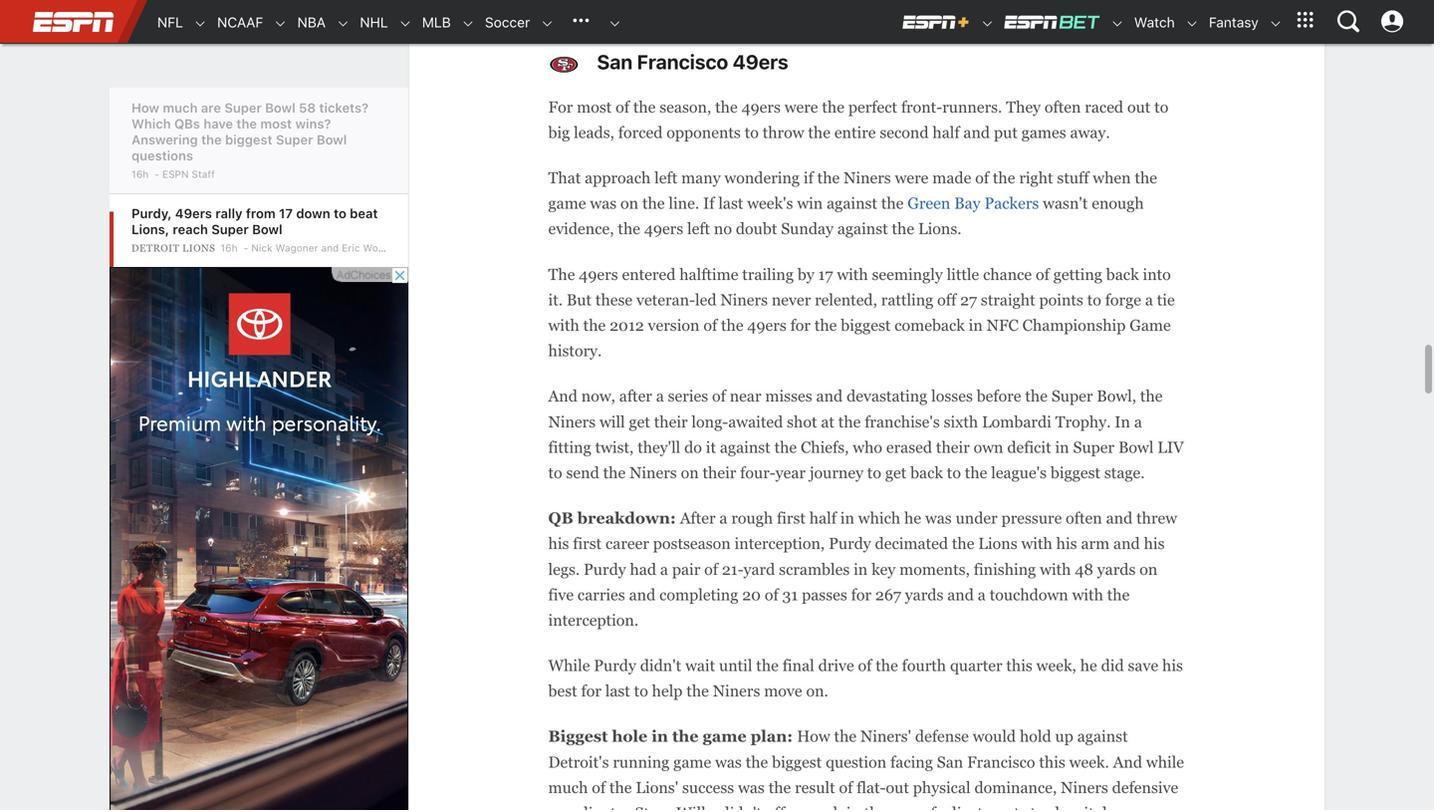 Task type: vqa. For each thing, say whether or not it's contained in the screenshot.
Q : Questionable
no



Task type: describe. For each thing, give the bounding box(es) containing it.
niners'
[[861, 728, 912, 746]]

bowl,
[[1097, 387, 1137, 405]]

against inside and now, after a series of near misses and devastating losses before the super bowl, the niners will get their long-awaited shot at the franchise's sixth lombardi trophy. in a fitting twist, they'll do it against the chiefs, who erased their own deficit in super bowl liv to send the niners on their four-year journey to get back to the league's biggest stage.
[[720, 438, 771, 456]]

didn't inside how the niners' defense would hold up against detroit's running game was the biggest question facing san francisco this week. and while much of the lions' success was the result of flat-out physical dominance, niners defensive coordinator steve wilks didn't offer much in the way of adjustments to slow it down.
[[721, 804, 762, 810]]

the
[[549, 265, 575, 283]]

super down wins?
[[276, 132, 313, 147]]

niners inside how the niners' defense would hold up against detroit's running game was the biggest question facing san francisco this week. and while much of the lions' success was the result of flat-out physical dominance, niners defensive coordinator steve wilks didn't offer much in the way of adjustments to slow it down.
[[1061, 779, 1109, 797]]

will
[[600, 413, 625, 431]]

1 vertical spatial game
[[703, 728, 747, 746]]

super down trophy.
[[1074, 438, 1115, 456]]

niners inside the 49ers entered halftime trailing by 17 with seemingly little chance of getting back into it. but these veteran-led niners never relented, rattling off 27 straight points to forge a tie with the 2012 version of the 49ers for the biggest comeback in nfc championship game history.
[[721, 291, 768, 309]]

in inside and now, after a series of near misses and devastating losses before the super bowl, the niners will get their long-awaited shot at the franchise's sixth lombardi trophy. in a fitting twist, they'll do it against the chiefs, who erased their own deficit in super bowl liv to send the niners on their four-year journey to get back to the league's biggest stage.
[[1056, 438, 1070, 456]]

the down help
[[673, 728, 699, 746]]

2012
[[610, 316, 644, 334]]

career
[[606, 535, 650, 553]]

but
[[567, 291, 592, 309]]

interception.
[[549, 611, 639, 629]]

while
[[549, 657, 590, 675]]

the down own
[[965, 464, 988, 482]]

the left fourth
[[876, 657, 899, 675]]

if
[[704, 194, 715, 212]]

nfl
[[157, 14, 183, 30]]

to up under at the right bottom of the page
[[947, 464, 962, 482]]

detroit lions 16h
[[132, 242, 238, 254]]

of down led
[[704, 316, 718, 334]]

and left eric
[[321, 242, 339, 254]]

veteran-
[[637, 291, 696, 309]]

how for much
[[132, 100, 160, 115]]

plan:
[[751, 728, 793, 746]]

and inside and now, after a series of near misses and devastating losses before the super bowl, the niners will get their long-awaited shot at the franchise's sixth lombardi trophy. in a fitting twist, they'll do it against the chiefs, who erased their own deficit in super bowl liv to send the niners on their four-year journey to get back to the league's biggest stage.
[[549, 387, 578, 405]]

hold
[[1020, 728, 1052, 746]]

question
[[826, 753, 887, 771]]

and now, after a series of near misses and devastating losses before the super bowl, the niners will get their long-awaited shot at the franchise's sixth lombardi trophy. in a fitting twist, they'll do it against the chiefs, who erased their own deficit in super bowl liv to send the niners on their four-year journey to get back to the league's biggest stage.
[[549, 387, 1185, 482]]

niners down they'll
[[630, 464, 677, 482]]

to left send
[[549, 464, 563, 482]]

while
[[1147, 753, 1185, 771]]

advertisement element
[[110, 267, 409, 810]]

the right the if
[[818, 169, 840, 187]]

drive
[[819, 657, 855, 675]]

half inside after a rough first half in which he was under pressure often and threw his first career postseason interception, purdy decimated the lions with his arm and his legs. purdy had a pair of 21-yard scrambles in key moments, finishing with 48 yards on five carries and completing 20 of 31 passes for 267 yards and a touchdown with the interception.
[[810, 509, 837, 527]]

answering
[[132, 132, 198, 147]]

the down the green
[[892, 220, 915, 238]]

the right bowl,
[[1141, 387, 1163, 405]]

the up the year
[[775, 438, 797, 456]]

of up points
[[1036, 265, 1050, 283]]

defense
[[916, 728, 969, 746]]

the down have
[[201, 132, 222, 147]]

biggest inside the 49ers entered halftime trailing by 17 with seemingly little chance of getting back into it. but these veteran-led niners never relented, rattling off 27 straight points to forge a tie with the 2012 version of the 49ers for the biggest comeback in nfc championship game history.
[[841, 316, 891, 334]]

biggest hole in the game plan:
[[549, 728, 797, 746]]

in inside how the niners' defense would hold up against detroit's running game was the biggest question facing san francisco this week. and while much of the lions' success was the result of flat-out physical dominance, niners defensive coordinator steve wilks didn't offer much in the way of adjustments to slow it down.
[[847, 804, 861, 810]]

the up forced at the left top of the page
[[634, 98, 656, 116]]

passes
[[802, 586, 848, 604]]

was inside after a rough first half in which he was under pressure often and threw his first career postseason interception, purdy decimated the lions with his arm and his legs. purdy had a pair of 21-yard scrambles in key moments, finishing with 48 yards on five carries and completing 20 of 31 passes for 267 yards and a touchdown with the interception.
[[926, 509, 952, 527]]

lions inside detroit lions 16h
[[183, 243, 216, 254]]

these
[[596, 291, 633, 309]]

doubt
[[736, 220, 778, 238]]

biggest
[[549, 728, 608, 746]]

against inside how the niners' defense would hold up against detroit's running game was the biggest question facing san francisco this week. and while much of the lions' success was the result of flat-out physical dominance, niners defensive coordinator steve wilks didn't offer much in the way of adjustments to slow it down.
[[1078, 728, 1129, 746]]

the up the question on the right of the page
[[835, 728, 857, 746]]

entire
[[835, 124, 876, 141]]

the down wait
[[687, 682, 709, 700]]

left inside the wasn't enough evidence, the 49ers left no doubt sunday against the lions.
[[688, 220, 711, 238]]

niners up fitting
[[549, 413, 596, 431]]

and inside and now, after a series of near misses and devastating losses before the super bowl, the niners will get their long-awaited shot at the franchise's sixth lombardi trophy. in a fitting twist, they'll do it against the chiefs, who erased their own deficit in super bowl liv to send the niners on their four-year journey to get back to the league's biggest stage.
[[817, 387, 843, 405]]

series
[[668, 387, 709, 405]]

and down had
[[629, 586, 656, 604]]

of down physical
[[923, 804, 936, 810]]

coordinator
[[549, 804, 631, 810]]

17 inside the purdy, 49ers rally from 17 down to beat lions, reach super bowl
[[279, 206, 293, 221]]

0 horizontal spatial francisco
[[637, 50, 729, 73]]

made
[[933, 169, 972, 187]]

0 horizontal spatial yards
[[906, 586, 944, 604]]

when
[[1093, 169, 1132, 187]]

21-
[[722, 560, 744, 578]]

to left throw
[[745, 124, 759, 141]]

with left 48
[[1041, 560, 1072, 578]]

put
[[994, 124, 1018, 141]]

reach
[[173, 222, 208, 237]]

were inside for most of the season, the 49ers were the perfect front-runners. they often raced out to big leads, forced opponents to throw the entire second half and put games away.
[[785, 98, 819, 116]]

a down finishing
[[978, 586, 986, 604]]

biggest inside how much are super bowl 58 tickets? which qbs have the most wins? answering the biggest super bowl questions
[[225, 132, 273, 147]]

the down 'twist,'
[[604, 464, 626, 482]]

off
[[938, 291, 957, 309]]

the left the green
[[882, 194, 904, 212]]

on inside after a rough first half in which he was under pressure often and threw his first career postseason interception, purdy decimated the lions with his arm and his legs. purdy had a pair of 21-yard scrambles in key moments, finishing with 48 yards on five carries and completing 20 of 31 passes for 267 yards and a touchdown with the interception.
[[1140, 560, 1158, 578]]

sunday
[[781, 220, 834, 238]]

for inside after a rough first half in which he was under pressure often and threw his first career postseason interception, purdy decimated the lions with his arm and his legs. purdy had a pair of 21-yard scrambles in key moments, finishing with 48 yards on five carries and completing 20 of 31 passes for 267 yards and a touchdown with the interception.
[[852, 586, 872, 604]]

bowl left 58
[[265, 100, 296, 115]]

against inside the wasn't enough evidence, the 49ers left no doubt sunday against the lions.
[[838, 220, 889, 238]]

detroit's
[[549, 753, 609, 771]]

to inside the 49ers entered halftime trailing by 17 with seemingly little chance of getting back into it. but these veteran-led niners never relented, rattling off 27 straight points to forge a tie with the 2012 version of the 49ers for the biggest comeback in nfc championship game history.
[[1088, 291, 1102, 309]]

the up offer
[[769, 779, 791, 797]]

qb
[[549, 509, 574, 527]]

the down the running
[[610, 779, 632, 797]]

for inside the 49ers entered halftime trailing by 17 with seemingly little chance of getting back into it. but these veteran-led niners never relented, rattling off 27 straight points to forge a tie with the 2012 version of the 49ers for the biggest comeback in nfc championship game history.
[[791, 316, 811, 334]]

franchise's
[[865, 413, 940, 431]]

how for the
[[797, 728, 831, 746]]

down
[[296, 206, 330, 221]]

key
[[872, 560, 896, 578]]

was right success
[[738, 779, 765, 797]]

seemingly
[[872, 265, 943, 283]]

a right after
[[656, 387, 664, 405]]

quarter
[[951, 657, 1003, 675]]

final
[[783, 657, 815, 675]]

left inside that approach left many wondering if the niners were made of the right stuff when the game was on the line. if last week's win against the
[[655, 169, 678, 187]]

back inside and now, after a series of near misses and devastating losses before the super bowl, the niners will get their long-awaited shot at the franchise's sixth lombardi trophy. in a fitting twist, they'll do it against the chiefs, who erased their own deficit in super bowl liv to send the niners on their four-year journey to get back to the league's biggest stage.
[[911, 464, 944, 482]]

the right the at
[[839, 413, 861, 431]]

of left 31 at the right of page
[[765, 586, 779, 604]]

last inside while purdy didn't wait until the final drive of the fourth quarter this week, he did save his best for last to help the niners move on.
[[606, 682, 631, 700]]

qbs
[[174, 116, 200, 131]]

san francisco 49ers
[[597, 50, 789, 73]]

nba
[[298, 14, 326, 30]]

they'll
[[638, 438, 681, 456]]

the up move
[[757, 657, 779, 675]]

0 horizontal spatial 16h
[[132, 168, 149, 180]]

49ers inside the wasn't enough evidence, the 49ers left no doubt sunday against the lions.
[[645, 220, 684, 238]]

1 horizontal spatial get
[[886, 464, 907, 482]]

and right arm
[[1114, 535, 1141, 553]]

move
[[765, 682, 803, 700]]

to inside how the niners' defense would hold up against detroit's running game was the biggest question facing san francisco this week. and while much of the lions' success was the result of flat-out physical dominance, niners defensive coordinator steve wilks didn't offer much in the way of adjustments to slow it down.
[[1031, 804, 1045, 810]]

wasn't
[[1044, 194, 1089, 212]]

and down moments, at the right of page
[[948, 586, 975, 604]]

2 vertical spatial their
[[703, 464, 737, 482]]

win
[[798, 194, 823, 212]]

to down who on the right bottom of page
[[868, 464, 882, 482]]

his left arm
[[1057, 535, 1078, 553]]

niners inside while purdy didn't wait until the final drive of the fourth quarter this week, he did save his best for last to help the niners move on.
[[713, 682, 761, 700]]

the down but
[[584, 316, 606, 334]]

nfc
[[987, 316, 1019, 334]]

away.
[[1071, 124, 1111, 141]]

right
[[1020, 169, 1054, 187]]

rally
[[216, 206, 243, 221]]

second
[[880, 124, 929, 141]]

fourth
[[902, 657, 947, 675]]

the down plan:
[[746, 753, 769, 771]]

the up packers
[[993, 169, 1016, 187]]

0 vertical spatial purdy
[[829, 535, 872, 553]]

up
[[1056, 728, 1074, 746]]

forced
[[619, 124, 663, 141]]

soccer link
[[475, 1, 530, 44]]

liv
[[1158, 438, 1185, 456]]

with up the relented,
[[837, 265, 869, 283]]

running
[[613, 753, 670, 771]]

history.
[[549, 342, 602, 360]]

his inside while purdy didn't wait until the final drive of the fourth quarter this week, he did save his best for last to help the niners move on.
[[1163, 657, 1184, 675]]

who
[[853, 438, 883, 456]]

are
[[201, 100, 221, 115]]

chance
[[984, 265, 1033, 283]]

mlb link
[[412, 1, 451, 44]]

soccer
[[485, 14, 530, 30]]

was inside that approach left many wondering if the niners were made of the right stuff when the game was on the line. if last week's win against the
[[590, 194, 617, 212]]

his down threw
[[1145, 535, 1165, 553]]

bowl inside and now, after a series of near misses and devastating losses before the super bowl, the niners will get their long-awaited shot at the franchise's sixth lombardi trophy. in a fitting twist, they'll do it against the chiefs, who erased their own deficit in super bowl liv to send the niners on their four-year journey to get back to the league's biggest stage.
[[1119, 438, 1154, 456]]

with down 48
[[1073, 586, 1104, 604]]

was up success
[[716, 753, 742, 771]]

never
[[772, 291, 811, 309]]

until
[[719, 657, 753, 675]]

and up arm
[[1107, 509, 1133, 527]]

francisco inside how the niners' defense would hold up against detroit's running game was the biggest question facing san francisco this week. and while much of the lions' success was the result of flat-out physical dominance, niners defensive coordinator steve wilks didn't offer much in the way of adjustments to slow it down.
[[968, 753, 1036, 771]]

from
[[246, 206, 276, 221]]

finishing
[[974, 560, 1037, 578]]

deficit
[[1008, 438, 1052, 456]]

super inside the purdy, 49ers rally from 17 down to beat lions, reach super bowl
[[212, 222, 249, 237]]

opponents
[[667, 124, 741, 141]]

wasn't enough evidence, the 49ers left no doubt sunday against the lions.
[[549, 194, 1145, 238]]

if
[[804, 169, 814, 187]]

game inside that approach left many wondering if the niners were made of the right stuff when the game was on the line. if last week's win against the
[[549, 194, 586, 212]]

arm
[[1082, 535, 1110, 553]]

he inside after a rough first half in which he was under pressure often and threw his first career postseason interception, purdy decimated the lions with his arm and his legs. purdy had a pair of 21-yard scrambles in key moments, finishing with 48 yards on five carries and completing 20 of 31 passes for 267 yards and a touchdown with the interception.
[[905, 509, 922, 527]]

wait
[[686, 657, 716, 675]]

0 vertical spatial first
[[777, 509, 806, 527]]

season,
[[660, 98, 712, 116]]

twist,
[[596, 438, 634, 456]]

0 vertical spatial san
[[597, 50, 633, 73]]

the left line.
[[643, 194, 665, 212]]

0 horizontal spatial their
[[654, 413, 688, 431]]

the down flat-
[[865, 804, 887, 810]]

with down the pressure
[[1022, 535, 1053, 553]]

postseason
[[653, 535, 731, 553]]

of inside and now, after a series of near misses and devastating losses before the super bowl, the niners will get their long-awaited shot at the franchise's sixth lombardi trophy. in a fitting twist, they'll do it against the chiefs, who erased their own deficit in super bowl liv to send the niners on their four-year journey to get back to the league's biggest stage.
[[713, 387, 726, 405]]

in left which
[[841, 509, 855, 527]]

lions,
[[132, 222, 169, 237]]



Task type: locate. For each thing, give the bounding box(es) containing it.
their left 'four-'
[[703, 464, 737, 482]]

four-
[[741, 464, 776, 482]]

awaited
[[729, 413, 784, 431]]

often up arm
[[1066, 509, 1103, 527]]

offer
[[766, 804, 799, 810]]

bay
[[955, 194, 981, 212]]

most inside how much are super bowl 58 tickets? which qbs have the most wins? answering the biggest super bowl questions
[[261, 116, 292, 131]]

to left slow
[[1031, 804, 1045, 810]]

week,
[[1037, 657, 1077, 675]]

0 vertical spatial lions
[[183, 243, 216, 254]]

didn't inside while purdy didn't wait until the final drive of the fourth quarter this week, he did save his best for last to help the niners move on.
[[640, 657, 682, 675]]

1 horizontal spatial and
[[1114, 753, 1143, 771]]

1 vertical spatial get
[[886, 464, 907, 482]]

facing
[[891, 753, 934, 771]]

out right "raced"
[[1128, 98, 1151, 116]]

stuff
[[1058, 169, 1090, 187]]

1 vertical spatial and
[[1114, 753, 1143, 771]]

1 horizontal spatial didn't
[[721, 804, 762, 810]]

1 vertical spatial much
[[549, 779, 588, 797]]

runners.
[[943, 98, 1003, 116]]

in right deficit
[[1056, 438, 1070, 456]]

biggest
[[225, 132, 273, 147], [841, 316, 891, 334], [1051, 464, 1101, 482], [772, 753, 822, 771]]

niners down week. at the right bottom of page
[[1061, 779, 1109, 797]]

did
[[1102, 657, 1125, 675]]

a right in
[[1135, 413, 1143, 431]]

purdy inside while purdy didn't wait until the final drive of the fourth quarter this week, he did save his best for last to help the niners move on.
[[594, 657, 637, 675]]

on down threw
[[1140, 560, 1158, 578]]

wondering
[[725, 169, 800, 187]]

he left the 'did'
[[1081, 657, 1098, 675]]

dominance,
[[975, 779, 1058, 797]]

the down under at the right bottom of the page
[[953, 535, 975, 553]]

49ers inside for most of the season, the 49ers were the perfect front-runners. they often raced out to big leads, forced opponents to throw the entire second half and put games away.
[[742, 98, 781, 116]]

no
[[714, 220, 732, 238]]

losses
[[932, 387, 973, 405]]

0 horizontal spatial and
[[549, 387, 578, 405]]

1 vertical spatial 17
[[819, 265, 834, 283]]

bowl up stage. on the right of the page
[[1119, 438, 1154, 456]]

super up trophy.
[[1052, 387, 1094, 405]]

1 vertical spatial half
[[810, 509, 837, 527]]

francisco up season, at top
[[637, 50, 729, 73]]

the right "evidence,"
[[618, 220, 641, 238]]

stage.
[[1105, 464, 1146, 482]]

1 horizontal spatial for
[[791, 316, 811, 334]]

17 right the by
[[819, 265, 834, 283]]

1 vertical spatial first
[[573, 535, 602, 553]]

1 vertical spatial often
[[1066, 509, 1103, 527]]

against down that approach left many wondering if the niners were made of the right stuff when the game was on the line. if last week's win against the on the top
[[838, 220, 889, 238]]

last right if on the left top of the page
[[719, 194, 744, 212]]

nick wagoner and eric woodyard
[[251, 242, 412, 254]]

0 horizontal spatial back
[[911, 464, 944, 482]]

to right "raced"
[[1155, 98, 1169, 116]]

devastating
[[847, 387, 928, 405]]

of left flat-
[[840, 779, 853, 797]]

0 vertical spatial on
[[621, 194, 639, 212]]

were
[[785, 98, 819, 116], [895, 169, 929, 187]]

watch
[[1135, 14, 1176, 30]]

this
[[1007, 657, 1033, 675], [1040, 753, 1066, 771]]

the right have
[[237, 116, 257, 131]]

long-
[[692, 413, 729, 431]]

half down journey
[[810, 509, 837, 527]]

in inside the 49ers entered halftime trailing by 17 with seemingly little chance of getting back into it. but these veteran-led niners never relented, rattling off 27 straight points to forge a tie with the 2012 version of the 49ers for the biggest comeback in nfc championship game history.
[[969, 316, 983, 334]]

the up opponents
[[716, 98, 738, 116]]

0 vertical spatial half
[[933, 124, 960, 141]]

0 vertical spatial didn't
[[640, 657, 682, 675]]

didn't up help
[[640, 657, 682, 675]]

niners
[[844, 169, 892, 187], [721, 291, 768, 309], [549, 413, 596, 431], [630, 464, 677, 482], [713, 682, 761, 700], [1061, 779, 1109, 797]]

2 horizontal spatial on
[[1140, 560, 1158, 578]]

2 vertical spatial purdy
[[594, 657, 637, 675]]

much inside how much are super bowl 58 tickets? which qbs have the most wins? answering the biggest super bowl questions
[[163, 100, 198, 115]]

on inside that approach left many wondering if the niners were made of the right stuff when the game was on the line. if last week's win against the
[[621, 194, 639, 212]]

1 vertical spatial didn't
[[721, 804, 762, 810]]

0 horizontal spatial on
[[621, 194, 639, 212]]

yard
[[744, 560, 776, 578]]

nhl
[[360, 14, 388, 30]]

game inside how the niners' defense would hold up against detroit's running game was the biggest question facing san francisco this week. and while much of the lions' success was the result of flat-out physical dominance, niners defensive coordinator steve wilks didn't offer much in the way of adjustments to slow it down.
[[674, 753, 712, 771]]

0 horizontal spatial first
[[573, 535, 602, 553]]

of inside while purdy didn't wait until the final drive of the fourth quarter this week, he did save his best for last to help the niners move on.
[[859, 657, 872, 675]]

relented,
[[815, 291, 878, 309]]

back inside the 49ers entered halftime trailing by 17 with seemingly little chance of getting back into it. but these veteran-led niners never relented, rattling off 27 straight points to forge a tie with the 2012 version of the 49ers for the biggest comeback in nfc championship game history.
[[1107, 265, 1140, 283]]

1 horizontal spatial it
[[1085, 804, 1095, 810]]

1 horizontal spatial francisco
[[968, 753, 1036, 771]]

1 horizontal spatial last
[[719, 194, 744, 212]]

were up throw
[[785, 98, 819, 116]]

forge
[[1106, 291, 1142, 309]]

he up decimated
[[905, 509, 922, 527]]

get down after
[[629, 413, 651, 431]]

for
[[549, 98, 573, 116]]

a right the after
[[720, 509, 728, 527]]

1 vertical spatial san
[[937, 753, 964, 771]]

it right do
[[706, 438, 716, 456]]

0 horizontal spatial half
[[810, 509, 837, 527]]

of up green bay packers
[[976, 169, 990, 187]]

1 horizontal spatial san
[[937, 753, 964, 771]]

getting
[[1054, 265, 1103, 283]]

out inside how the niners' defense would hold up against detroit's running game was the biggest question facing san francisco this week. and while much of the lions' success was the result of flat-out physical dominance, niners defensive coordinator steve wilks didn't offer much in the way of adjustments to slow it down.
[[886, 779, 910, 797]]

1 vertical spatial on
[[681, 464, 699, 482]]

this inside how the niners' defense would hold up against detroit's running game was the biggest question facing san francisco this week. and while much of the lions' success was the result of flat-out physical dominance, niners defensive coordinator steve wilks didn't offer much in the way of adjustments to slow it down.
[[1040, 753, 1066, 771]]

16h
[[132, 168, 149, 180], [221, 242, 238, 254]]

evidence,
[[549, 220, 614, 238]]

much up qbs
[[163, 100, 198, 115]]

on down approach
[[621, 194, 639, 212]]

it.
[[549, 291, 563, 309]]

for most of the season, the 49ers were the perfect front-runners. they often raced out to big leads, forced opponents to throw the entire second half and put games away.
[[549, 98, 1169, 141]]

biggest inside how the niners' defense would hold up against detroit's running game was the biggest question facing san francisco this week. and while much of the lions' success was the result of flat-out physical dominance, niners defensive coordinator steve wilks didn't offer much in the way of adjustments to slow it down.
[[772, 753, 822, 771]]

17 right from
[[279, 206, 293, 221]]

1 horizontal spatial were
[[895, 169, 929, 187]]

1 vertical spatial back
[[911, 464, 944, 482]]

often up games on the top right of the page
[[1045, 98, 1082, 116]]

and inside how the niners' defense would hold up against detroit's running game was the biggest question facing san francisco this week. and while much of the lions' success was the result of flat-out physical dominance, niners defensive coordinator steve wilks didn't offer much in the way of adjustments to slow it down.
[[1114, 753, 1143, 771]]

often inside after a rough first half in which he was under pressure often and threw his first career postseason interception, purdy decimated the lions with his arm and his legs. purdy had a pair of 21-yard scrambles in key moments, finishing with 48 yards on five carries and completing 20 of 31 passes for 267 yards and a touchdown with the interception.
[[1066, 509, 1103, 527]]

lombardi
[[983, 413, 1052, 431]]

1 horizontal spatial how
[[797, 728, 831, 746]]

staff
[[192, 168, 215, 180]]

2 horizontal spatial their
[[937, 438, 970, 456]]

were inside that approach left many wondering if the niners were made of the right stuff when the game was on the line. if last week's win against the
[[895, 169, 929, 187]]

1 horizontal spatial their
[[703, 464, 737, 482]]

do
[[685, 438, 702, 456]]

0 vertical spatial much
[[163, 100, 198, 115]]

now,
[[582, 387, 616, 405]]

2 vertical spatial game
[[674, 753, 712, 771]]

1 vertical spatial how
[[797, 728, 831, 746]]

49ers inside the purdy, 49ers rally from 17 down to beat lions, reach super bowl
[[175, 206, 212, 221]]

of up forced at the left top of the page
[[616, 98, 630, 116]]

0 vertical spatial it
[[706, 438, 716, 456]]

the down arm
[[1108, 586, 1130, 604]]

1 horizontal spatial on
[[681, 464, 699, 482]]

of inside for most of the season, the 49ers were the perfect front-runners. they often raced out to big leads, forced opponents to throw the entire second half and put games away.
[[616, 98, 630, 116]]

biggest down have
[[225, 132, 273, 147]]

on
[[621, 194, 639, 212], [681, 464, 699, 482], [1140, 560, 1158, 578]]

0 horizontal spatial how
[[132, 100, 160, 115]]

biggest down the relented,
[[841, 316, 891, 334]]

detroit lions link
[[132, 242, 219, 254]]

last inside that approach left many wondering if the niners were made of the right stuff when the game was on the line. if last week's win against the
[[719, 194, 744, 212]]

how up which on the left of the page
[[132, 100, 160, 115]]

in down 27 in the top of the page
[[969, 316, 983, 334]]

0 vertical spatial were
[[785, 98, 819, 116]]

against inside that approach left many wondering if the niners were made of the right stuff when the game was on the line. if last week's win against the
[[827, 194, 878, 212]]

rattling
[[882, 291, 934, 309]]

half down front-
[[933, 124, 960, 141]]

the up lombardi
[[1026, 387, 1048, 405]]

super
[[225, 100, 262, 115], [276, 132, 313, 147], [212, 222, 249, 237], [1052, 387, 1094, 405], [1074, 438, 1115, 456]]

0 vertical spatial out
[[1128, 98, 1151, 116]]

1 vertical spatial it
[[1085, 804, 1095, 810]]

send
[[567, 464, 600, 482]]

to inside while purdy didn't wait until the final drive of the fourth quarter this week, he did save his best for last to help the niners move on.
[[634, 682, 649, 700]]

the left entire
[[809, 124, 831, 141]]

for inside while purdy didn't wait until the final drive of the fourth quarter this week, he did save his best for last to help the niners move on.
[[581, 682, 602, 700]]

erased
[[887, 438, 933, 456]]

the down the relented,
[[815, 316, 837, 334]]

half inside for most of the season, the 49ers were the perfect front-runners. they often raced out to big leads, forced opponents to throw the entire second half and put games away.
[[933, 124, 960, 141]]

bowl down wins?
[[317, 132, 347, 147]]

biggest up result
[[772, 753, 822, 771]]

1 vertical spatial he
[[1081, 657, 1098, 675]]

1 vertical spatial for
[[852, 586, 872, 604]]

a inside the 49ers entered halftime trailing by 17 with seemingly little chance of getting back into it. but these veteran-led niners never relented, rattling off 27 straight points to forge a tie with the 2012 version of the 49ers for the biggest comeback in nfc championship game history.
[[1146, 291, 1154, 309]]

it inside and now, after a series of near misses and devastating losses before the super bowl, the niners will get their long-awaited shot at the franchise's sixth lombardi trophy. in a fitting twist, they'll do it against the chiefs, who erased their own deficit in super bowl liv to send the niners on their four-year journey to get back to the league's biggest stage.
[[706, 438, 716, 456]]

1 horizontal spatial he
[[1081, 657, 1098, 675]]

1 horizontal spatial yards
[[1098, 560, 1136, 578]]

0 horizontal spatial lions
[[183, 243, 216, 254]]

purdy right while
[[594, 657, 637, 675]]

1 horizontal spatial much
[[549, 779, 588, 797]]

1 horizontal spatial first
[[777, 509, 806, 527]]

1 vertical spatial were
[[895, 169, 929, 187]]

2 horizontal spatial for
[[852, 586, 872, 604]]

game up success
[[674, 753, 712, 771]]

1 vertical spatial this
[[1040, 753, 1066, 771]]

this inside while purdy didn't wait until the final drive of the fourth quarter this week, he did save his best for last to help the niners move on.
[[1007, 657, 1033, 675]]

to inside the purdy, 49ers rally from 17 down to beat lions, reach super bowl
[[334, 206, 347, 221]]

after
[[620, 387, 653, 405]]

0 vertical spatial francisco
[[637, 50, 729, 73]]

0 horizontal spatial left
[[655, 169, 678, 187]]

his down qb
[[549, 535, 569, 553]]

how inside how much are super bowl 58 tickets? which qbs have the most wins? answering the biggest super bowl questions
[[132, 100, 160, 115]]

qb breakdown:
[[549, 509, 680, 527]]

0 horizontal spatial most
[[261, 116, 292, 131]]

san inside how the niners' defense would hold up against detroit's running game was the biggest question facing san francisco this week. and while much of the lions' success was the result of flat-out physical dominance, niners defensive coordinator steve wilks didn't offer much in the way of adjustments to slow it down.
[[937, 753, 964, 771]]

1 horizontal spatial out
[[1128, 98, 1151, 116]]

and down the runners.
[[964, 124, 991, 141]]

didn't down success
[[721, 804, 762, 810]]

francisco
[[637, 50, 729, 73], [968, 753, 1036, 771]]

0 vertical spatial how
[[132, 100, 160, 115]]

and up the at
[[817, 387, 843, 405]]

first
[[777, 509, 806, 527], [573, 535, 602, 553]]

in down flat-
[[847, 804, 861, 810]]

1 horizontal spatial 16h
[[221, 242, 238, 254]]

0 vertical spatial game
[[549, 194, 586, 212]]

pair
[[672, 560, 701, 578]]

1 vertical spatial yards
[[906, 586, 944, 604]]

1 horizontal spatial left
[[688, 220, 711, 238]]

woodyard
[[363, 242, 412, 254]]

how inside how the niners' defense would hold up against detroit's running game was the biggest question facing san francisco this week. and while much of the lions' success was the result of flat-out physical dominance, niners defensive coordinator steve wilks didn't offer much in the way of adjustments to slow it down.
[[797, 728, 831, 746]]

1 vertical spatial 16h
[[221, 242, 238, 254]]

out inside for most of the season, the 49ers were the perfect front-runners. they often raced out to big leads, forced opponents to throw the entire second half and put games away.
[[1128, 98, 1151, 116]]

nick
[[251, 242, 273, 254]]

0 horizontal spatial san
[[597, 50, 633, 73]]

fantasy link
[[1200, 1, 1259, 44]]

of inside that approach left many wondering if the niners were made of the right stuff when the game was on the line. if last week's win against the
[[976, 169, 990, 187]]

in right hole at the left bottom of the page
[[652, 728, 669, 746]]

17 inside the 49ers entered halftime trailing by 17 with seemingly little chance of getting back into it. but these veteran-led niners never relented, rattling off 27 straight points to forge a tie with the 2012 version of the 49ers for the biggest comeback in nfc championship game history.
[[819, 265, 834, 283]]

nhl link
[[350, 1, 388, 44]]

defensive
[[1113, 779, 1179, 797]]

often inside for most of the season, the 49ers were the perfect front-runners. they often raced out to big leads, forced opponents to throw the entire second half and put games away.
[[1045, 98, 1082, 116]]

which
[[859, 509, 901, 527]]

he
[[905, 509, 922, 527], [1081, 657, 1098, 675]]

on down do
[[681, 464, 699, 482]]

most left wins?
[[261, 116, 292, 131]]

most inside for most of the season, the 49ers were the perfect front-runners. they often raced out to big leads, forced opponents to throw the entire second half and put games away.
[[577, 98, 612, 116]]

1 vertical spatial out
[[886, 779, 910, 797]]

0 vertical spatial this
[[1007, 657, 1033, 675]]

adjustments
[[940, 804, 1027, 810]]

1 vertical spatial lions
[[979, 535, 1018, 553]]

niners inside that approach left many wondering if the niners were made of the right stuff when the game was on the line. if last week's win against the
[[844, 169, 892, 187]]

of left the 21-
[[705, 560, 718, 578]]

year
[[776, 464, 806, 482]]

2 vertical spatial for
[[581, 682, 602, 700]]

fitting
[[549, 438, 592, 456]]

0 horizontal spatial out
[[886, 779, 910, 797]]

detroit
[[132, 243, 180, 254]]

green
[[908, 194, 951, 212]]

niners down trailing
[[721, 291, 768, 309]]

how
[[132, 100, 160, 115], [797, 728, 831, 746]]

1 horizontal spatial 17
[[819, 265, 834, 283]]

1 vertical spatial last
[[606, 682, 631, 700]]

lions inside after a rough first half in which he was under pressure often and threw his first career postseason interception, purdy decimated the lions with his arm and his legs. purdy had a pair of 21-yard scrambles in key moments, finishing with 48 yards on five carries and completing 20 of 31 passes for 267 yards and a touchdown with the interception.
[[979, 535, 1018, 553]]

in left key
[[854, 560, 868, 578]]

biggest inside and now, after a series of near misses and devastating losses before the super bowl, the niners will get their long-awaited shot at the franchise's sixth lombardi trophy. in a fitting twist, they'll do it against the chiefs, who erased their own deficit in super bowl liv to send the niners on their four-year journey to get back to the league's biggest stage.
[[1051, 464, 1101, 482]]

best
[[549, 682, 578, 700]]

for right best
[[581, 682, 602, 700]]

first up "interception,"
[[777, 509, 806, 527]]

a right had
[[661, 560, 669, 578]]

much down 'detroit's'
[[549, 779, 588, 797]]

championship
[[1023, 316, 1126, 334]]

1 vertical spatial francisco
[[968, 753, 1036, 771]]

48
[[1076, 560, 1094, 578]]

and inside for most of the season, the 49ers were the perfect front-runners. they often raced out to big leads, forced opponents to throw the entire second half and put games away.
[[964, 124, 991, 141]]

2 vertical spatial much
[[803, 804, 843, 810]]

ncaaf link
[[207, 1, 263, 44]]

enough
[[1092, 194, 1145, 212]]

with down it.
[[549, 316, 580, 334]]

their down sixth
[[937, 438, 970, 456]]

his right save
[[1163, 657, 1184, 675]]

of
[[616, 98, 630, 116], [976, 169, 990, 187], [1036, 265, 1050, 283], [704, 316, 718, 334], [713, 387, 726, 405], [705, 560, 718, 578], [765, 586, 779, 604], [859, 657, 872, 675], [592, 779, 606, 797], [840, 779, 853, 797], [923, 804, 936, 810]]

it inside how the niners' defense would hold up against detroit's running game was the biggest question facing san francisco this week. and while much of the lions' success was the result of flat-out physical dominance, niners defensive coordinator steve wilks didn't offer much in the way of adjustments to slow it down.
[[1085, 804, 1095, 810]]

0 vertical spatial back
[[1107, 265, 1140, 283]]

1 vertical spatial their
[[937, 438, 970, 456]]

the down the halftime
[[721, 316, 744, 334]]

game left plan:
[[703, 728, 747, 746]]

raced
[[1086, 98, 1124, 116]]

purdy down which
[[829, 535, 872, 553]]

rough
[[732, 509, 773, 527]]

1 horizontal spatial half
[[933, 124, 960, 141]]

0 vertical spatial 16h
[[132, 168, 149, 180]]

espn
[[162, 168, 189, 180]]

0 vertical spatial left
[[655, 169, 678, 187]]

half
[[933, 124, 960, 141], [810, 509, 837, 527]]

and left now, on the left
[[549, 387, 578, 405]]

of left near
[[713, 387, 726, 405]]

super up have
[[225, 100, 262, 115]]

francisco down would
[[968, 753, 1036, 771]]

0 horizontal spatial 17
[[279, 206, 293, 221]]

31
[[783, 586, 798, 604]]

left left no
[[688, 220, 711, 238]]

bowl inside the purdy, 49ers rally from 17 down to beat lions, reach super bowl
[[252, 222, 283, 237]]

for down the never at the top of page
[[791, 316, 811, 334]]

0 horizontal spatial last
[[606, 682, 631, 700]]

on inside and now, after a series of near misses and devastating losses before the super bowl, the niners will get their long-awaited shot at the franchise's sixth lombardi trophy. in a fitting twist, they'll do it against the chiefs, who erased their own deficit in super bowl liv to send the niners on their four-year journey to get back to the league's biggest stage.
[[681, 464, 699, 482]]

game
[[1130, 316, 1172, 334]]

after a rough first half in which he was under pressure often and threw his first career postseason interception, purdy decimated the lions with his arm and his legs. purdy had a pair of 21-yard scrambles in key moments, finishing with 48 yards on five carries and completing 20 of 31 passes for 267 yards and a touchdown with the interception.
[[549, 509, 1178, 629]]

0 vertical spatial for
[[791, 316, 811, 334]]

bowl down from
[[252, 222, 283, 237]]

0 horizontal spatial were
[[785, 98, 819, 116]]

green bay packers link
[[908, 194, 1040, 212]]

their
[[654, 413, 688, 431], [937, 438, 970, 456], [703, 464, 737, 482]]

0 vertical spatial often
[[1045, 98, 1082, 116]]

yards right 48
[[1098, 560, 1136, 578]]

0 vertical spatial last
[[719, 194, 744, 212]]

last up hole at the left bottom of the page
[[606, 682, 631, 700]]

2 horizontal spatial much
[[803, 804, 843, 810]]

the right when
[[1135, 169, 1158, 187]]

approach
[[585, 169, 651, 187]]

1 horizontal spatial this
[[1040, 753, 1066, 771]]

against up week. at the right bottom of page
[[1078, 728, 1129, 746]]

points
[[1040, 291, 1084, 309]]

flat-
[[857, 779, 886, 797]]

san up leads,
[[597, 50, 633, 73]]

help
[[652, 682, 683, 700]]

a left tie
[[1146, 291, 1154, 309]]

he inside while purdy didn't wait until the final drive of the fourth quarter this week, he did save his best for last to help the niners move on.
[[1081, 657, 1098, 675]]

0 vertical spatial he
[[905, 509, 922, 527]]

of up coordinator
[[592, 779, 606, 797]]

0 horizontal spatial he
[[905, 509, 922, 527]]

0 vertical spatial get
[[629, 413, 651, 431]]

out up way
[[886, 779, 910, 797]]

the up entire
[[823, 98, 845, 116]]

0 horizontal spatial this
[[1007, 657, 1033, 675]]

much down result
[[803, 804, 843, 810]]

0 vertical spatial and
[[549, 387, 578, 405]]

1 vertical spatial purdy
[[584, 560, 626, 578]]



